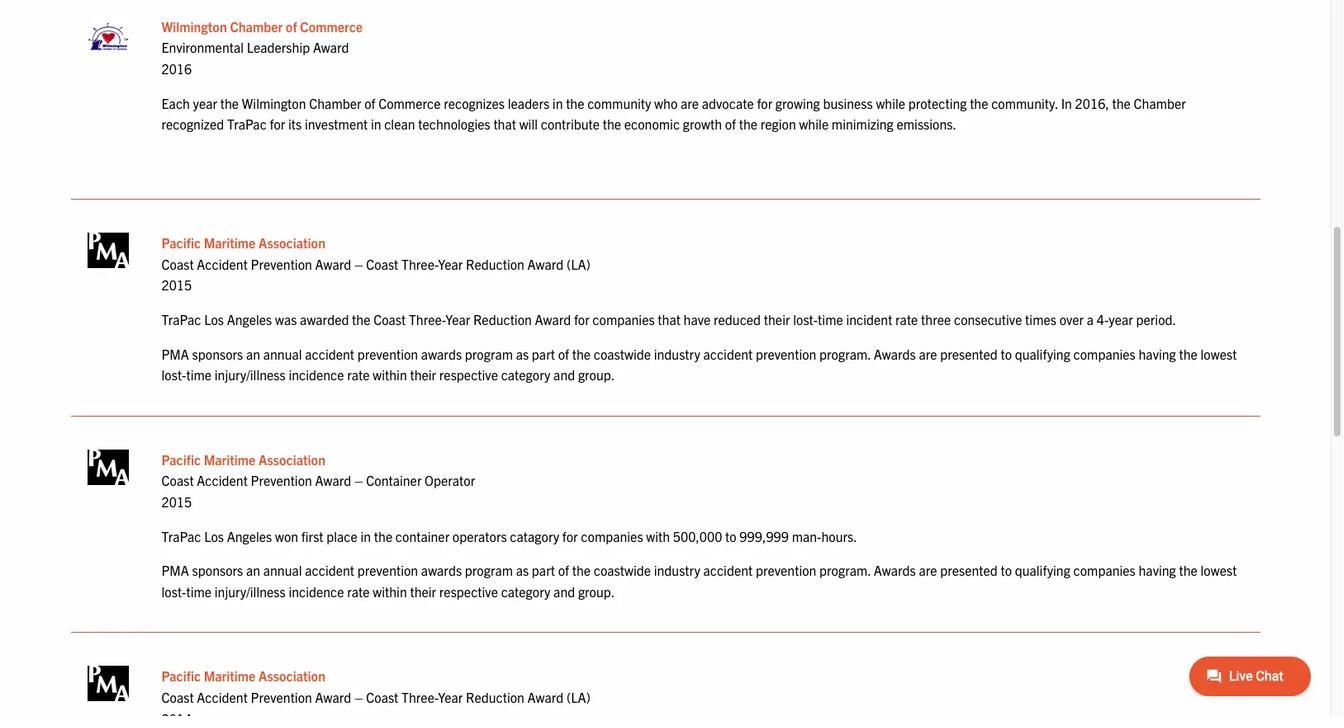 Task type: vqa. For each thing, say whether or not it's contained in the screenshot.
Each Year The Wilmington Chamber Of Commerce Recognizes Leaders In The Community Who Are Advocate For Growing Business While Protecting The Community. In 2016, The Chamber Recognized Trapac For Its Investment In Clean Technologies That Will Contribute The Economic Growth Of The Region While Minimizing Emissions.
yes



Task type: describe. For each thing, give the bounding box(es) containing it.
2015 inside pacific maritime association coast accident prevention award – container operator 2015
[[161, 494, 192, 511]]

place
[[326, 528, 358, 545]]

protecting
[[908, 95, 967, 111]]

three- for pacific maritime association coast accident prevention award – coast three-year reduction award (la)
[[401, 690, 438, 706]]

awards for year
[[421, 346, 462, 362]]

with
[[646, 528, 670, 545]]

pma sponsors an annual accident prevention awards program as part of the coastwide industry accident prevention program. awards are presented to qualifying companies having the lowest lost-time injury/illness incidence rate within their respective category and group. for 500,000
[[161, 563, 1237, 600]]

(la) for pacific maritime association coast accident prevention award – coast three-year reduction award (la)
[[567, 690, 591, 706]]

0 vertical spatial their
[[764, 311, 790, 328]]

1 vertical spatial in
[[371, 116, 381, 132]]

pacific maritime association coast accident prevention award – coast three-year reduction award (la) 2015
[[161, 235, 591, 294]]

reduction for pacific maritime association coast accident prevention award – coast three-year reduction award (la)
[[466, 690, 524, 706]]

its
[[288, 116, 302, 132]]

trapac los angeles won first place in the container operators catagory for companies with 500,000 to 999,999 man-hours.
[[161, 528, 857, 545]]

first
[[301, 528, 323, 545]]

each
[[161, 95, 190, 111]]

0 vertical spatial lost-
[[793, 311, 818, 328]]

reduced
[[714, 311, 761, 328]]

pacific maritime association coast accident prevention award – container operator 2015
[[161, 452, 475, 511]]

investment
[[305, 116, 368, 132]]

pacific inside pacific maritime association coast accident prevention award – coast three-year reduction award (la)
[[161, 669, 201, 685]]

injury/illness for was
[[215, 367, 286, 383]]

wilmington inside wilmington chamber of commerce environmental leadership award 2016
[[161, 18, 227, 34]]

within for the
[[373, 584, 407, 600]]

pma sponsors an annual accident prevention awards program as part of the coastwide industry accident prevention program. awards are presented to qualifying companies having the lowest lost-time injury/illness incidence rate within their respective category and group. for have
[[161, 346, 1237, 383]]

los for trapac los angeles was awarded the coast three-year reduction award for companies that have reduced their lost-time incident rate three consecutive times over a 4-year period.
[[204, 311, 224, 328]]

association inside pacific maritime association coast accident prevention award – coast three-year reduction award (la)
[[259, 669, 325, 685]]

chamber inside wilmington chamber of commerce environmental leadership award 2016
[[230, 18, 283, 34]]

award inside pacific maritime association coast accident prevention award – container operator 2015
[[315, 473, 351, 489]]

1 horizontal spatial chamber
[[309, 95, 361, 111]]

qualifying for trapac los angeles was awarded the coast three-year reduction award for companies that have reduced their lost-time incident rate three consecutive times over a 4-year period.
[[1015, 346, 1070, 362]]

incidence for awarded
[[289, 367, 344, 383]]

growth
[[683, 116, 722, 132]]

2016,
[[1075, 95, 1109, 111]]

consecutive
[[954, 311, 1022, 328]]

container
[[366, 473, 422, 489]]

advocate
[[702, 95, 754, 111]]

awards for hours.
[[874, 563, 916, 579]]

pacific maritime association coast accident prevention award – coast three-year reduction award (la)
[[161, 669, 591, 706]]

rate for pacific maritime association coast accident prevention award – container operator 2015
[[347, 584, 370, 600]]

1 vertical spatial reduction
[[473, 311, 532, 328]]

hours.
[[821, 528, 857, 545]]

– for the
[[354, 256, 363, 272]]

technologies
[[418, 116, 490, 132]]

commerce inside each year the wilmington chamber of commerce recognizes leaders in the community who are advocate for growing business while protecting the community. in 2016, the chamber recognized trapac for its investment in clean technologies that will contribute the economic growth of the region while minimizing emissions.
[[378, 95, 441, 111]]

as for catagory
[[516, 563, 529, 579]]

have
[[684, 311, 711, 328]]

their for pacific maritime association coast accident prevention award – container operator 2015
[[410, 584, 436, 600]]

of inside wilmington chamber of commerce environmental leadership award 2016
[[286, 18, 297, 34]]

accident for coast accident prevention award – container operator
[[197, 473, 248, 489]]

emissions.
[[897, 116, 957, 132]]

angeles for won
[[227, 528, 272, 545]]

lowest for trapac los angeles was awarded the coast three-year reduction award for companies that have reduced their lost-time incident rate three consecutive times over a 4-year period.
[[1201, 346, 1237, 362]]

contribute
[[541, 116, 600, 132]]

community
[[587, 95, 651, 111]]

prevention for was
[[251, 256, 312, 272]]

los for trapac los angeles won first place in the container operators catagory for companies with 500,000 to 999,999 man-hours.
[[204, 528, 224, 545]]

leaders
[[508, 95, 549, 111]]

maritime for coast accident prevention award – container operator
[[204, 452, 256, 468]]

time for pacific maritime association coast accident prevention award – coast three-year reduction award (la) 2015
[[186, 367, 212, 383]]

recognized
[[161, 116, 224, 132]]

accident down reduced
[[703, 346, 753, 362]]

0 vertical spatial rate
[[895, 311, 918, 328]]

an for was
[[246, 346, 260, 362]]

and for catagory
[[554, 584, 575, 600]]

pacific for coast accident prevention award – container operator
[[161, 452, 201, 468]]

lowest for trapac los angeles won first place in the container operators catagory for companies with 500,000 to 999,999 man-hours.
[[1201, 563, 1237, 579]]

accident for coast accident prevention award – coast three-year reduction award (la)
[[197, 256, 248, 272]]

year inside each year the wilmington chamber of commerce recognizes leaders in the community who are advocate for growing business while protecting the community. in 2016, the chamber recognized trapac for its investment in clean technologies that will contribute the economic growth of the region while minimizing emissions.
[[193, 95, 217, 111]]

wilmington chamber of commerce environmental leadership award 2016
[[161, 18, 363, 77]]

respective for reduction
[[439, 367, 498, 383]]

2 horizontal spatial chamber
[[1134, 95, 1186, 111]]

pacific for coast accident prevention award – coast three-year reduction award (la)
[[161, 235, 201, 251]]

awards for container
[[421, 563, 462, 579]]

0 vertical spatial time
[[818, 311, 843, 328]]

0 vertical spatial while
[[876, 95, 905, 111]]

time for pacific maritime association coast accident prevention award – container operator 2015
[[186, 584, 212, 600]]

was
[[275, 311, 297, 328]]

coastwide for with
[[594, 563, 651, 579]]

500,000
[[673, 528, 722, 545]]

are inside each year the wilmington chamber of commerce recognizes leaders in the community who are advocate for growing business while protecting the community. in 2016, the chamber recognized trapac for its investment in clean technologies that will contribute the economic growth of the region while minimizing emissions.
[[681, 95, 699, 111]]

accident down place
[[305, 563, 354, 579]]

an for won
[[246, 563, 260, 579]]

reduction for pacific maritime association coast accident prevention award – coast three-year reduction award (la) 2015
[[466, 256, 524, 272]]

having for trapac los angeles was awarded the coast three-year reduction award for companies that have reduced their lost-time incident rate three consecutive times over a 4-year period.
[[1139, 346, 1176, 362]]

operator
[[425, 473, 475, 489]]

association for won
[[259, 452, 325, 468]]

minimizing
[[832, 116, 894, 132]]

a
[[1087, 311, 1094, 328]]

program for operators
[[465, 563, 513, 579]]

coast inside pacific maritime association coast accident prevention award – container operator 2015
[[161, 473, 194, 489]]

trapac for pacific maritime association coast accident prevention award – coast three-year reduction award (la) 2015
[[161, 311, 201, 328]]

program. for hours.
[[819, 563, 871, 579]]

coastwide for that
[[594, 346, 651, 362]]

industry for 500,000
[[654, 563, 700, 579]]

their for pacific maritime association coast accident prevention award – coast three-year reduction award (la) 2015
[[410, 367, 436, 383]]

accident down awarded
[[305, 346, 354, 362]]

over
[[1059, 311, 1084, 328]]

times
[[1025, 311, 1056, 328]]

sponsors for trapac los angeles was awarded the coast three-year reduction award for companies that have reduced their lost-time incident rate three consecutive times over a 4-year period.
[[192, 346, 243, 362]]

1 vertical spatial three-
[[409, 311, 445, 328]]

community.
[[991, 95, 1058, 111]]

rate for pacific maritime association coast accident prevention award – coast three-year reduction award (la) 2015
[[347, 367, 370, 383]]

accident down '500,000'
[[703, 563, 753, 579]]

who
[[654, 95, 678, 111]]



Task type: locate. For each thing, give the bounding box(es) containing it.
2 vertical spatial to
[[1001, 563, 1012, 579]]

1 vertical spatial year
[[445, 311, 470, 328]]

1 as from the top
[[516, 346, 529, 362]]

commerce
[[300, 18, 363, 34], [378, 95, 441, 111]]

maritime
[[204, 235, 256, 251], [204, 452, 256, 468], [204, 669, 256, 685]]

year inside pacific maritime association coast accident prevention award – coast three-year reduction award (la) 2015
[[438, 256, 463, 272]]

prevention
[[251, 256, 312, 272], [251, 473, 312, 489], [251, 690, 312, 706]]

1 vertical spatial industry
[[654, 563, 700, 579]]

pma for trapac los angeles was awarded the coast three-year reduction award for companies that have reduced their lost-time incident rate three consecutive times over a 4-year period.
[[161, 346, 189, 362]]

that
[[493, 116, 516, 132], [658, 311, 681, 328]]

1 having from the top
[[1139, 346, 1176, 362]]

year right a
[[1109, 311, 1133, 328]]

2 accident from the top
[[197, 473, 248, 489]]

0 vertical spatial 2015
[[161, 277, 192, 294]]

accident
[[305, 346, 354, 362], [703, 346, 753, 362], [305, 563, 354, 579], [703, 563, 753, 579]]

pma for trapac los angeles won first place in the container operators catagory for companies with 500,000 to 999,999 man-hours.
[[161, 563, 189, 579]]

coastwide down trapac los angeles was awarded the coast three-year reduction award for companies that have reduced their lost-time incident rate three consecutive times over a 4-year period.
[[594, 346, 651, 362]]

growing
[[776, 95, 820, 111]]

to for time
[[1001, 346, 1012, 362]]

1 vertical spatial that
[[658, 311, 681, 328]]

1 program. from the top
[[819, 346, 871, 362]]

award
[[313, 39, 349, 56], [315, 256, 351, 272], [528, 256, 564, 272], [535, 311, 571, 328], [315, 473, 351, 489], [315, 690, 351, 706], [528, 690, 564, 706]]

industry down with
[[654, 563, 700, 579]]

0 vertical spatial in
[[552, 95, 563, 111]]

maritime inside pacific maritime association coast accident prevention award – coast three-year reduction award (la)
[[204, 669, 256, 685]]

sponsors
[[192, 346, 243, 362], [192, 563, 243, 579]]

1 angeles from the top
[[227, 311, 272, 328]]

1 vertical spatial qualifying
[[1015, 563, 1070, 579]]

0 vertical spatial category
[[501, 367, 550, 383]]

angeles left was
[[227, 311, 272, 328]]

1 vertical spatial commerce
[[378, 95, 441, 111]]

while up 'minimizing'
[[876, 95, 905, 111]]

3 pacific from the top
[[161, 669, 201, 685]]

– inside pacific maritime association coast accident prevention award – coast three-year reduction award (la) 2015
[[354, 256, 363, 272]]

3 association from the top
[[259, 669, 325, 685]]

2 qualifying from the top
[[1015, 563, 1070, 579]]

1 vertical spatial (la)
[[567, 690, 591, 706]]

1 vertical spatial trapac
[[161, 311, 201, 328]]

2 vertical spatial trapac
[[161, 528, 201, 545]]

incidence
[[289, 367, 344, 383], [289, 584, 344, 600]]

group. for catagory
[[578, 584, 615, 600]]

1 vertical spatial lowest
[[1201, 563, 1237, 579]]

0 vertical spatial maritime
[[204, 235, 256, 251]]

1 vertical spatial coastwide
[[594, 563, 651, 579]]

4-
[[1097, 311, 1109, 328]]

los
[[204, 311, 224, 328], [204, 528, 224, 545]]

1 2015 from the top
[[161, 277, 192, 294]]

0 vertical spatial trapac
[[227, 116, 267, 132]]

commerce up leadership
[[300, 18, 363, 34]]

2 and from the top
[[554, 584, 575, 600]]

999,999
[[740, 528, 789, 545]]

1 and from the top
[[554, 367, 575, 383]]

region
[[761, 116, 796, 132]]

0 vertical spatial los
[[204, 311, 224, 328]]

lost- for pacific maritime association coast accident prevention award – container operator 2015
[[161, 584, 186, 600]]

1 vertical spatial rate
[[347, 367, 370, 383]]

3 accident from the top
[[197, 690, 248, 706]]

1 sponsors from the top
[[192, 346, 243, 362]]

1 vertical spatial wilmington
[[242, 95, 306, 111]]

1 vertical spatial within
[[373, 584, 407, 600]]

angeles
[[227, 311, 272, 328], [227, 528, 272, 545]]

2016
[[161, 60, 192, 77]]

0 vertical spatial part
[[532, 346, 555, 362]]

1 awards from the top
[[874, 346, 916, 362]]

prevention for won
[[251, 473, 312, 489]]

the
[[220, 95, 239, 111], [566, 95, 584, 111], [970, 95, 988, 111], [1112, 95, 1131, 111], [603, 116, 621, 132], [739, 116, 758, 132], [352, 311, 370, 328], [572, 346, 591, 362], [1179, 346, 1198, 362], [374, 528, 393, 545], [572, 563, 591, 579], [1179, 563, 1198, 579]]

0 vertical spatial that
[[493, 116, 516, 132]]

incidence down awarded
[[289, 367, 344, 383]]

1 vertical spatial are
[[919, 346, 937, 362]]

0 horizontal spatial wilmington
[[161, 18, 227, 34]]

1 horizontal spatial that
[[658, 311, 681, 328]]

1 vertical spatial lost-
[[161, 367, 186, 383]]

chamber up leadership
[[230, 18, 283, 34]]

0 horizontal spatial chamber
[[230, 18, 283, 34]]

and for award
[[554, 367, 575, 383]]

within for three-
[[373, 367, 407, 383]]

0 vertical spatial angeles
[[227, 311, 272, 328]]

2 coastwide from the top
[[594, 563, 651, 579]]

recognizes
[[444, 95, 505, 111]]

0 vertical spatial year
[[438, 256, 463, 272]]

2 group. from the top
[[578, 584, 615, 600]]

2 2015 from the top
[[161, 494, 192, 511]]

accident
[[197, 256, 248, 272], [197, 473, 248, 489], [197, 690, 248, 706]]

1 vertical spatial maritime
[[204, 452, 256, 468]]

2 vertical spatial pacific
[[161, 669, 201, 685]]

lost-
[[793, 311, 818, 328], [161, 367, 186, 383], [161, 584, 186, 600]]

2 angeles from the top
[[227, 528, 272, 545]]

0 vertical spatial are
[[681, 95, 699, 111]]

program
[[465, 346, 513, 362], [465, 563, 513, 579]]

chamber
[[230, 18, 283, 34], [309, 95, 361, 111], [1134, 95, 1186, 111]]

maritime for coast accident prevention award – coast three-year reduction award (la)
[[204, 235, 256, 251]]

2 vertical spatial in
[[361, 528, 371, 545]]

wilmington up its
[[242, 95, 306, 111]]

(la) inside pacific maritime association coast accident prevention award – coast three-year reduction award (la) 2015
[[567, 256, 591, 272]]

rate down awarded
[[347, 367, 370, 383]]

1 los from the top
[[204, 311, 224, 328]]

prevention inside pacific maritime association coast accident prevention award – container operator 2015
[[251, 473, 312, 489]]

program. for time
[[819, 346, 871, 362]]

2 vertical spatial their
[[410, 584, 436, 600]]

year
[[193, 95, 217, 111], [1109, 311, 1133, 328]]

1 vertical spatial awards
[[421, 563, 462, 579]]

pma
[[161, 346, 189, 362], [161, 563, 189, 579]]

for
[[757, 95, 772, 111], [270, 116, 285, 132], [574, 311, 590, 328], [562, 528, 578, 545]]

1 vertical spatial 2015
[[161, 494, 192, 511]]

1 vertical spatial part
[[532, 563, 555, 579]]

chamber right 2016,
[[1134, 95, 1186, 111]]

pma sponsors an annual accident prevention awards program as part of the coastwide industry accident prevention program. awards are presented to qualifying companies having the lowest lost-time injury/illness incidence rate within their respective category and group. down have
[[161, 346, 1237, 383]]

2 as from the top
[[516, 563, 529, 579]]

1 – from the top
[[354, 256, 363, 272]]

2 vertical spatial year
[[438, 690, 463, 706]]

rate down place
[[347, 584, 370, 600]]

– inside pacific maritime association coast accident prevention award – container operator 2015
[[354, 473, 363, 489]]

maritime inside pacific maritime association coast accident prevention award – container operator 2015
[[204, 452, 256, 468]]

los left was
[[204, 311, 224, 328]]

2 lowest from the top
[[1201, 563, 1237, 579]]

accident inside pacific maritime association coast accident prevention award – coast three-year reduction award (la)
[[197, 690, 248, 706]]

0 vertical spatial coastwide
[[594, 346, 651, 362]]

as
[[516, 346, 529, 362], [516, 563, 529, 579]]

2 (la) from the top
[[567, 690, 591, 706]]

2 awards from the top
[[874, 563, 916, 579]]

2 association from the top
[[259, 452, 325, 468]]

year up recognized
[[193, 95, 217, 111]]

2 an from the top
[[246, 563, 260, 579]]

catagory
[[510, 528, 559, 545]]

1 vertical spatial presented
[[940, 563, 998, 579]]

3 maritime from the top
[[204, 669, 256, 685]]

prevention inside pacific maritime association coast accident prevention award – coast three-year reduction award (la)
[[251, 690, 312, 706]]

1 vertical spatial annual
[[263, 563, 302, 579]]

1 (la) from the top
[[567, 256, 591, 272]]

2 annual from the top
[[263, 563, 302, 579]]

1 vertical spatial angeles
[[227, 528, 272, 545]]

year
[[438, 256, 463, 272], [445, 311, 470, 328], [438, 690, 463, 706]]

2 respective from the top
[[439, 584, 498, 600]]

2 vertical spatial –
[[354, 690, 363, 706]]

injury/illness
[[215, 367, 286, 383], [215, 584, 286, 600]]

chamber up investment at the top
[[309, 95, 361, 111]]

2 injury/illness from the top
[[215, 584, 286, 600]]

presented for hours.
[[940, 563, 998, 579]]

rate left three
[[895, 311, 918, 328]]

1 vertical spatial an
[[246, 563, 260, 579]]

– for place
[[354, 473, 363, 489]]

having for trapac los angeles won first place in the container operators catagory for companies with 500,000 to 999,999 man-hours.
[[1139, 563, 1176, 579]]

won
[[275, 528, 298, 545]]

1 prevention from the top
[[251, 256, 312, 272]]

2 presented from the top
[[940, 563, 998, 579]]

coastwide
[[594, 346, 651, 362], [594, 563, 651, 579]]

companies
[[593, 311, 655, 328], [1073, 346, 1136, 362], [581, 528, 643, 545], [1073, 563, 1136, 579]]

2 program from the top
[[465, 563, 513, 579]]

in up 'contribute'
[[552, 95, 563, 111]]

0 vertical spatial awards
[[421, 346, 462, 362]]

(la)
[[567, 256, 591, 272], [567, 690, 591, 706]]

1 vertical spatial incidence
[[289, 584, 344, 600]]

2 within from the top
[[373, 584, 407, 600]]

wilmington up the environmental
[[161, 18, 227, 34]]

0 vertical spatial incidence
[[289, 367, 344, 383]]

1 vertical spatial time
[[186, 367, 212, 383]]

program for reduction
[[465, 346, 513, 362]]

1 vertical spatial –
[[354, 473, 363, 489]]

2 incidence from the top
[[289, 584, 344, 600]]

0 vertical spatial having
[[1139, 346, 1176, 362]]

three- for pacific maritime association coast accident prevention award – coast three-year reduction award (la) 2015
[[401, 256, 438, 272]]

0 vertical spatial program.
[[819, 346, 871, 362]]

award inside wilmington chamber of commerce environmental leadership award 2016
[[313, 39, 349, 56]]

of
[[286, 18, 297, 34], [364, 95, 375, 111], [725, 116, 736, 132], [558, 346, 569, 362], [558, 563, 569, 579]]

1 horizontal spatial commerce
[[378, 95, 441, 111]]

angeles left won
[[227, 528, 272, 545]]

1 vertical spatial while
[[799, 116, 829, 132]]

2 los from the top
[[204, 528, 224, 545]]

will
[[519, 116, 538, 132]]

while
[[876, 95, 905, 111], [799, 116, 829, 132]]

injury/illness down won
[[215, 584, 286, 600]]

three-
[[401, 256, 438, 272], [409, 311, 445, 328], [401, 690, 438, 706]]

presented
[[940, 346, 998, 362], [940, 563, 998, 579]]

within
[[373, 367, 407, 383], [373, 584, 407, 600]]

pma sponsors an annual accident prevention awards program as part of the coastwide industry accident prevention program. awards are presented to qualifying companies having the lowest lost-time injury/illness incidence rate within their respective category and group.
[[161, 346, 1237, 383], [161, 563, 1237, 600]]

accident inside pacific maritime association coast accident prevention award – coast three-year reduction award (la) 2015
[[197, 256, 248, 272]]

commerce up clean
[[378, 95, 441, 111]]

reduction inside pacific maritime association coast accident prevention award – coast three-year reduction award (la)
[[466, 690, 524, 706]]

1 vertical spatial prevention
[[251, 473, 312, 489]]

while down growing on the right of page
[[799, 116, 829, 132]]

1 vertical spatial pacific
[[161, 452, 201, 468]]

incidence for first
[[289, 584, 344, 600]]

1 vertical spatial los
[[204, 528, 224, 545]]

that left have
[[658, 311, 681, 328]]

awards for time
[[874, 346, 916, 362]]

accident inside pacific maritime association coast accident prevention award – container operator 2015
[[197, 473, 248, 489]]

incident
[[846, 311, 892, 328]]

incidence down first
[[289, 584, 344, 600]]

2 vertical spatial are
[[919, 563, 937, 579]]

pacific inside pacific maritime association coast accident prevention award – coast three-year reduction award (la) 2015
[[161, 235, 201, 251]]

are for hours.
[[919, 563, 937, 579]]

0 horizontal spatial commerce
[[300, 18, 363, 34]]

1 pacific from the top
[[161, 235, 201, 251]]

1 incidence from the top
[[289, 367, 344, 383]]

0 vertical spatial an
[[246, 346, 260, 362]]

that inside each year the wilmington chamber of commerce recognizes leaders in the community who are advocate for growing business while protecting the community. in 2016, the chamber recognized trapac for its investment in clean technologies that will contribute the economic growth of the region while minimizing emissions.
[[493, 116, 516, 132]]

2 – from the top
[[354, 473, 363, 489]]

1 horizontal spatial year
[[1109, 311, 1133, 328]]

1 vertical spatial their
[[410, 367, 436, 383]]

2 vertical spatial maritime
[[204, 669, 256, 685]]

1 accident from the top
[[197, 256, 248, 272]]

1 vertical spatial pma
[[161, 563, 189, 579]]

pacific inside pacific maritime association coast accident prevention award – container operator 2015
[[161, 452, 201, 468]]

1 vertical spatial awards
[[874, 563, 916, 579]]

lost- for pacific maritime association coast accident prevention award – coast three-year reduction award (la) 2015
[[161, 367, 186, 383]]

three- inside pacific maritime association coast accident prevention award – coast three-year reduction award (la) 2015
[[401, 256, 438, 272]]

1 maritime from the top
[[204, 235, 256, 251]]

angeles for was
[[227, 311, 272, 328]]

prevention
[[357, 346, 418, 362], [756, 346, 816, 362], [357, 563, 418, 579], [756, 563, 816, 579]]

sponsors for trapac los angeles won first place in the container operators catagory for companies with 500,000 to 999,999 man-hours.
[[192, 563, 243, 579]]

association for was
[[259, 235, 325, 251]]

industry for have
[[654, 346, 700, 362]]

category
[[501, 367, 550, 383], [501, 584, 550, 600]]

annual down was
[[263, 346, 302, 362]]

2 awards from the top
[[421, 563, 462, 579]]

period.
[[1136, 311, 1176, 328]]

category for catagory
[[501, 584, 550, 600]]

in right place
[[361, 528, 371, 545]]

year for pacific maritime association coast accident prevention award – coast three-year reduction award (la) 2015
[[438, 256, 463, 272]]

1 vertical spatial program
[[465, 563, 513, 579]]

trapac
[[227, 116, 267, 132], [161, 311, 201, 328], [161, 528, 201, 545]]

coastwide down with
[[594, 563, 651, 579]]

prevention inside pacific maritime association coast accident prevention award – coast three-year reduction award (la) 2015
[[251, 256, 312, 272]]

(la) inside pacific maritime association coast accident prevention award – coast three-year reduction award (la)
[[567, 690, 591, 706]]

2 category from the top
[[501, 584, 550, 600]]

part for catagory
[[532, 563, 555, 579]]

association inside pacific maritime association coast accident prevention award – coast three-year reduction award (la) 2015
[[259, 235, 325, 251]]

three
[[921, 311, 951, 328]]

program. down hours. on the bottom of page
[[819, 563, 871, 579]]

lowest
[[1201, 346, 1237, 362], [1201, 563, 1237, 579]]

0 vertical spatial year
[[193, 95, 217, 111]]

0 horizontal spatial that
[[493, 116, 516, 132]]

clean
[[384, 116, 415, 132]]

association inside pacific maritime association coast accident prevention award – container operator 2015
[[259, 452, 325, 468]]

rate
[[895, 311, 918, 328], [347, 367, 370, 383], [347, 584, 370, 600]]

leadership
[[247, 39, 310, 56]]

2 having from the top
[[1139, 563, 1176, 579]]

having
[[1139, 346, 1176, 362], [1139, 563, 1176, 579]]

1 vertical spatial year
[[1109, 311, 1133, 328]]

0 vertical spatial as
[[516, 346, 529, 362]]

2 vertical spatial reduction
[[466, 690, 524, 706]]

category for award
[[501, 367, 550, 383]]

0 vertical spatial to
[[1001, 346, 1012, 362]]

1 horizontal spatial wilmington
[[242, 95, 306, 111]]

1 vertical spatial respective
[[439, 584, 498, 600]]

1 program from the top
[[465, 346, 513, 362]]

business
[[823, 95, 873, 111]]

each year the wilmington chamber of commerce recognizes leaders in the community who are advocate for growing business while protecting the community. in 2016, the chamber recognized trapac for its investment in clean technologies that will contribute the economic growth of the region while minimizing emissions.
[[161, 95, 1186, 132]]

1 presented from the top
[[940, 346, 998, 362]]

three- inside pacific maritime association coast accident prevention award – coast three-year reduction award (la)
[[401, 690, 438, 706]]

time
[[818, 311, 843, 328], [186, 367, 212, 383], [186, 584, 212, 600]]

2 part from the top
[[532, 563, 555, 579]]

1 vertical spatial to
[[725, 528, 737, 545]]

qualifying for trapac los angeles won first place in the container operators catagory for companies with 500,000 to 999,999 man-hours.
[[1015, 563, 1070, 579]]

1 annual from the top
[[263, 346, 302, 362]]

their
[[764, 311, 790, 328], [410, 367, 436, 383], [410, 584, 436, 600]]

reduction inside pacific maritime association coast accident prevention award – coast three-year reduction award (la) 2015
[[466, 256, 524, 272]]

(la) for pacific maritime association coast accident prevention award – coast three-year reduction award (la) 2015
[[567, 256, 591, 272]]

part for award
[[532, 346, 555, 362]]

2 prevention from the top
[[251, 473, 312, 489]]

0 vertical spatial accident
[[197, 256, 248, 272]]

man-
[[792, 528, 821, 545]]

1 an from the top
[[246, 346, 260, 362]]

3 prevention from the top
[[251, 690, 312, 706]]

2015
[[161, 277, 192, 294], [161, 494, 192, 511]]

to
[[1001, 346, 1012, 362], [725, 528, 737, 545], [1001, 563, 1012, 579]]

industry
[[654, 346, 700, 362], [654, 563, 700, 579]]

industry down trapac los angeles was awarded the coast three-year reduction award for companies that have reduced their lost-time incident rate three consecutive times over a 4-year period.
[[654, 346, 700, 362]]

0 vertical spatial group.
[[578, 367, 615, 383]]

1 respective from the top
[[439, 367, 498, 383]]

0 vertical spatial respective
[[439, 367, 498, 383]]

as for award
[[516, 346, 529, 362]]

annual
[[263, 346, 302, 362], [263, 563, 302, 579]]

economic
[[624, 116, 680, 132]]

2 vertical spatial time
[[186, 584, 212, 600]]

trapac for pacific maritime association coast accident prevention award – container operator 2015
[[161, 528, 201, 545]]

1 vertical spatial group.
[[578, 584, 615, 600]]

0 vertical spatial pma sponsors an annual accident prevention awards program as part of the coastwide industry accident prevention program. awards are presented to qualifying companies having the lowest lost-time injury/illness incidence rate within their respective category and group.
[[161, 346, 1237, 383]]

association
[[259, 235, 325, 251], [259, 452, 325, 468], [259, 669, 325, 685]]

0 vertical spatial annual
[[263, 346, 302, 362]]

1 association from the top
[[259, 235, 325, 251]]

1 pma from the top
[[161, 346, 189, 362]]

group.
[[578, 367, 615, 383], [578, 584, 615, 600]]

2 vertical spatial prevention
[[251, 690, 312, 706]]

operators
[[453, 528, 507, 545]]

year for pacific maritime association coast accident prevention award – coast three-year reduction award (la)
[[438, 690, 463, 706]]

in left clean
[[371, 116, 381, 132]]

2 sponsors from the top
[[192, 563, 243, 579]]

awards
[[874, 346, 916, 362], [874, 563, 916, 579]]

0 vertical spatial sponsors
[[192, 346, 243, 362]]

maritime inside pacific maritime association coast accident prevention award – coast three-year reduction award (la) 2015
[[204, 235, 256, 251]]

2 vertical spatial lost-
[[161, 584, 186, 600]]

year inside pacific maritime association coast accident prevention award – coast three-year reduction award (la)
[[438, 690, 463, 706]]

3 – from the top
[[354, 690, 363, 706]]

trapac los angeles was awarded the coast three-year reduction award for companies that have reduced their lost-time incident rate three consecutive times over a 4-year period.
[[161, 311, 1176, 328]]

2 vertical spatial accident
[[197, 690, 248, 706]]

injury/illness for won
[[215, 584, 286, 600]]

annual down won
[[263, 563, 302, 579]]

2015 inside pacific maritime association coast accident prevention award – coast three-year reduction award (la) 2015
[[161, 277, 192, 294]]

2 vertical spatial three-
[[401, 690, 438, 706]]

1 category from the top
[[501, 367, 550, 383]]

wilmington inside each year the wilmington chamber of commerce recognizes leaders in the community who are advocate for growing business while protecting the community. in 2016, the chamber recognized trapac for its investment in clean technologies that will contribute the economic growth of the region while minimizing emissions.
[[242, 95, 306, 111]]

are for time
[[919, 346, 937, 362]]

los left won
[[204, 528, 224, 545]]

2 maritime from the top
[[204, 452, 256, 468]]

1 industry from the top
[[654, 346, 700, 362]]

1 within from the top
[[373, 367, 407, 383]]

1 lowest from the top
[[1201, 346, 1237, 362]]

annual for won
[[263, 563, 302, 579]]

0 vertical spatial injury/illness
[[215, 367, 286, 383]]

1 horizontal spatial while
[[876, 95, 905, 111]]

to for hours.
[[1001, 563, 1012, 579]]

2 program. from the top
[[819, 563, 871, 579]]

1 vertical spatial pma sponsors an annual accident prevention awards program as part of the coastwide industry accident prevention program. awards are presented to qualifying companies having the lowest lost-time injury/illness incidence rate within their respective category and group.
[[161, 563, 1237, 600]]

program. down incident
[[819, 346, 871, 362]]

annual for was
[[263, 346, 302, 362]]

2 pma from the top
[[161, 563, 189, 579]]

awarded
[[300, 311, 349, 328]]

2 pacific from the top
[[161, 452, 201, 468]]

in
[[1061, 95, 1072, 111]]

that left will
[[493, 116, 516, 132]]

part
[[532, 346, 555, 362], [532, 563, 555, 579]]

presented for time
[[940, 346, 998, 362]]

1 awards from the top
[[421, 346, 462, 362]]

1 coastwide from the top
[[594, 346, 651, 362]]

1 group. from the top
[[578, 367, 615, 383]]

1 part from the top
[[532, 346, 555, 362]]

wilmington
[[161, 18, 227, 34], [242, 95, 306, 111]]

container
[[396, 528, 450, 545]]

2 pma sponsors an annual accident prevention awards program as part of the coastwide industry accident prevention program. awards are presented to qualifying companies having the lowest lost-time injury/illness incidence rate within their respective category and group. from the top
[[161, 563, 1237, 600]]

group. for award
[[578, 367, 615, 383]]

awards
[[421, 346, 462, 362], [421, 563, 462, 579]]

trapac inside each year the wilmington chamber of commerce recognizes leaders in the community who are advocate for growing business while protecting the community. in 2016, the chamber recognized trapac for its investment in clean technologies that will contribute the economic growth of the region while minimizing emissions.
[[227, 116, 267, 132]]

respective for operators
[[439, 584, 498, 600]]

0 vertical spatial and
[[554, 367, 575, 383]]

2 industry from the top
[[654, 563, 700, 579]]

injury/illness down was
[[215, 367, 286, 383]]

1 injury/illness from the top
[[215, 367, 286, 383]]

an
[[246, 346, 260, 362], [246, 563, 260, 579]]

1 vertical spatial category
[[501, 584, 550, 600]]

1 qualifying from the top
[[1015, 346, 1070, 362]]

1 vertical spatial as
[[516, 563, 529, 579]]

program.
[[819, 346, 871, 362], [819, 563, 871, 579]]

pma sponsors an annual accident prevention awards program as part of the coastwide industry accident prevention program. awards are presented to qualifying companies having the lowest lost-time injury/illness incidence rate within their respective category and group. down '500,000'
[[161, 563, 1237, 600]]

1 vertical spatial program.
[[819, 563, 871, 579]]

coast
[[161, 256, 194, 272], [366, 256, 398, 272], [373, 311, 406, 328], [161, 473, 194, 489], [161, 690, 194, 706], [366, 690, 398, 706]]

1 vertical spatial having
[[1139, 563, 1176, 579]]

are
[[681, 95, 699, 111], [919, 346, 937, 362], [919, 563, 937, 579]]

– inside pacific maritime association coast accident prevention award – coast three-year reduction award (la)
[[354, 690, 363, 706]]

0 vertical spatial qualifying
[[1015, 346, 1070, 362]]

1 pma sponsors an annual accident prevention awards program as part of the coastwide industry accident prevention program. awards are presented to qualifying companies having the lowest lost-time injury/illness incidence rate within their respective category and group. from the top
[[161, 346, 1237, 383]]

commerce inside wilmington chamber of commerce environmental leadership award 2016
[[300, 18, 363, 34]]

environmental
[[161, 39, 244, 56]]



